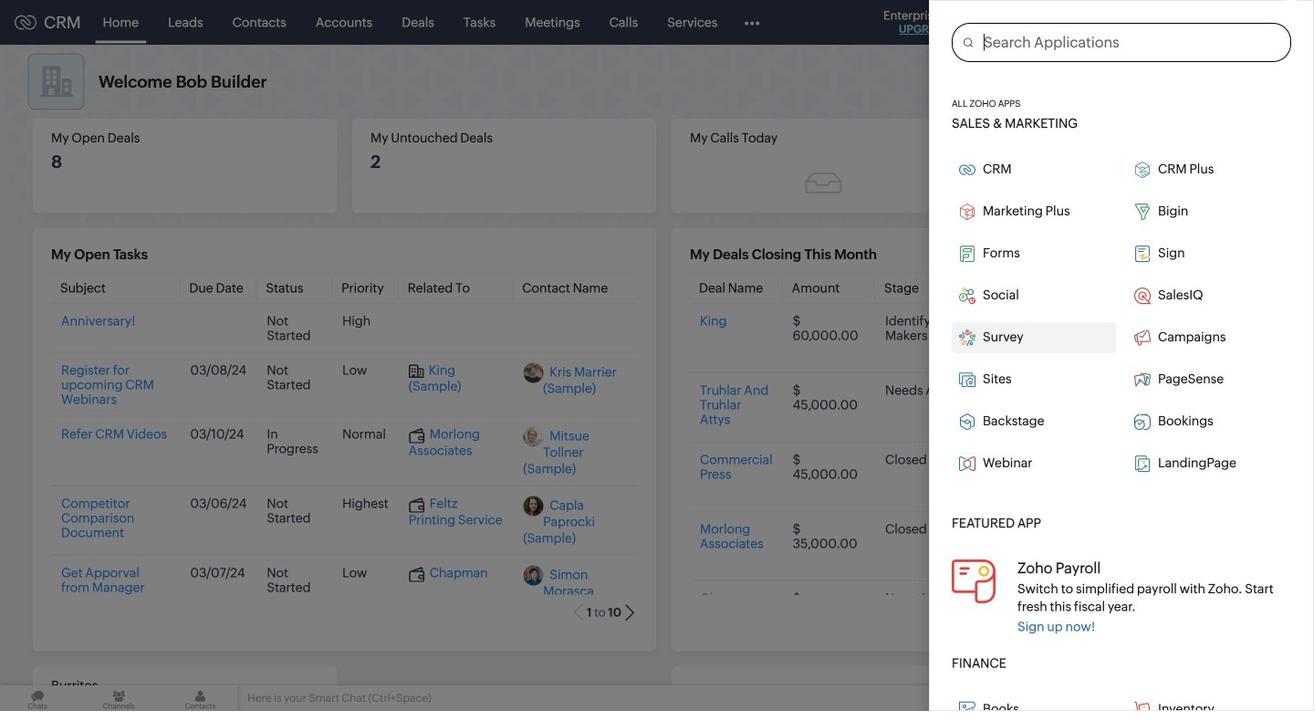 Task type: vqa. For each thing, say whether or not it's contained in the screenshot.
Accounts "link" at the top left
no



Task type: locate. For each thing, give the bounding box(es) containing it.
zoho payroll image
[[952, 559, 996, 603]]

calendar image
[[1121, 15, 1137, 30]]

logo image
[[15, 15, 37, 30]]

chats image
[[0, 686, 75, 711]]

signals element
[[1076, 0, 1110, 45]]

profile element
[[1222, 0, 1273, 44]]

channels image
[[81, 686, 156, 711]]



Task type: describe. For each thing, give the bounding box(es) containing it.
profile image
[[1233, 8, 1262, 37]]

contacts image
[[163, 686, 238, 711]]

signals image
[[1086, 15, 1099, 30]]

search element
[[1038, 0, 1076, 45]]

Search Applications text field
[[973, 24, 1291, 61]]

search image
[[1049, 15, 1065, 30]]



